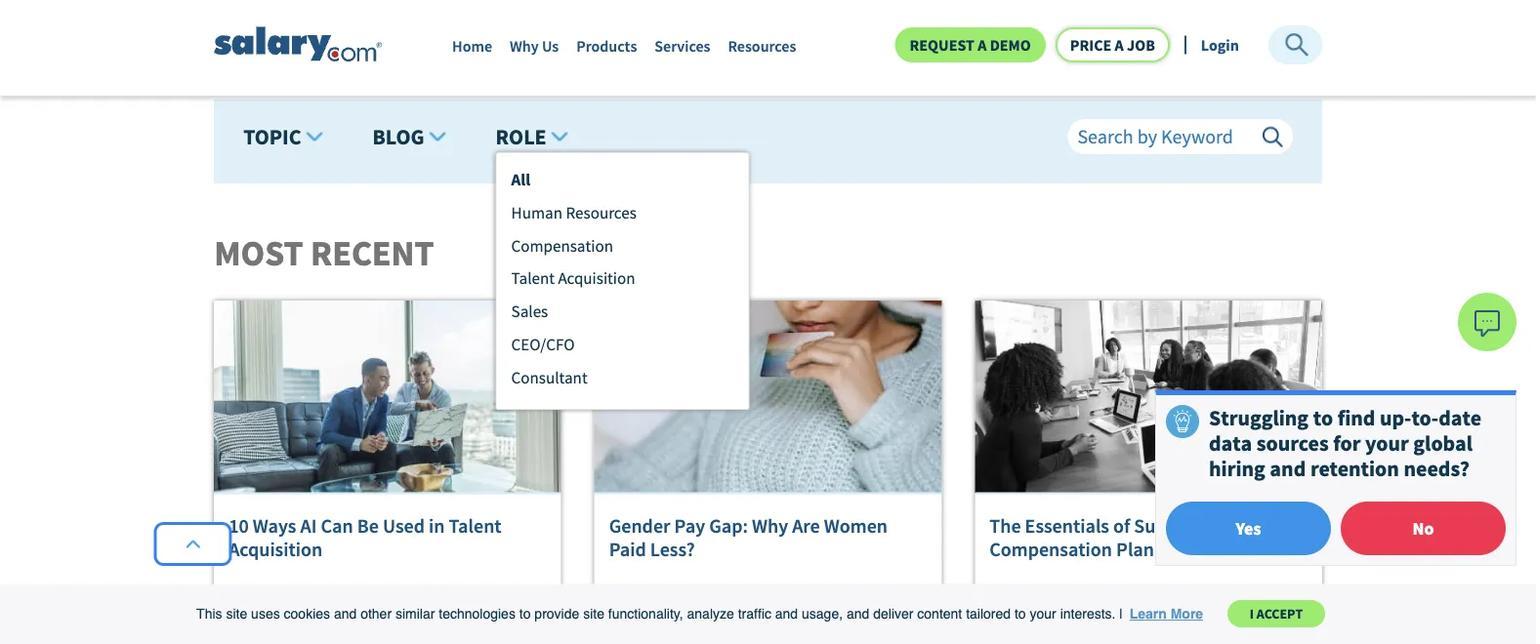 Task type: vqa. For each thing, say whether or not it's contained in the screenshot.


Task type: describe. For each thing, give the bounding box(es) containing it.
paid
[[609, 537, 646, 561]]

less
[[812, 582, 839, 603]]

landscape.
[[371, 607, 447, 628]]

price a job
[[1070, 35, 1155, 55]]

all
[[511, 169, 530, 190]]

actionable
[[609, 607, 683, 628]]

why us
[[510, 37, 559, 56]]

job
[[1127, 35, 1155, 55]]

human
[[511, 202, 563, 223]]

a inside the ai in talent acquisition is a crucial force in reshaping the hiring landscape.
[[401, 582, 409, 603]]

consultant
[[511, 367, 588, 388]]

request
[[910, 35, 975, 55]]

human resources
[[511, 202, 637, 223]]

that
[[1123, 582, 1152, 603]]

to inside struggling to find up-to-date data sources for your global hiring and retention needs?
[[1313, 404, 1333, 431]]

content
[[918, 607, 962, 622]]

acquisition inside 10 ways ai can be used in talent acquisition
[[229, 537, 322, 561]]

deliver
[[873, 607, 914, 622]]

crucial
[[413, 582, 459, 603]]

yes
[[1236, 518, 1261, 540]]

technologies
[[439, 607, 516, 622]]

most recent
[[214, 231, 434, 276]]

price a job link
[[1056, 27, 1170, 63]]

recent
[[311, 231, 434, 276]]

the inside 'these are the ones that keep employees motivated and drive business results.'
[[1060, 582, 1083, 603]]

the
[[990, 514, 1021, 538]]

results.
[[1197, 607, 1248, 628]]

of
[[1114, 514, 1130, 538]]

drive
[[1095, 607, 1130, 628]]

for inside struggling to find up-to-date data sources for your global hiring and retention needs?
[[1334, 430, 1361, 457]]

the essentials of successful compensation plan management link
[[990, 514, 1308, 561]]

i
[[1250, 606, 1254, 623]]

no
[[1413, 518, 1434, 540]]

1 horizontal spatial to
[[1015, 607, 1026, 622]]

data
[[1209, 430, 1253, 457]]

why us link
[[510, 37, 559, 66]]

role
[[496, 123, 547, 150]]

are
[[792, 514, 820, 538]]

i accept button
[[1228, 601, 1325, 628]]

force
[[463, 582, 498, 603]]

in inside 10 ways ai can be used in talent acquisition
[[429, 514, 445, 538]]

the essentials of successful compensation plan management
[[990, 514, 1269, 561]]

equal
[[750, 607, 789, 628]]

10 ways ai can be used in talent acquisition
[[229, 514, 502, 561]]

find
[[1338, 404, 1376, 431]]

employees
[[1192, 582, 1268, 603]]

struggling to find up-to-date data sources for your global hiring and retention needs?
[[1209, 404, 1482, 483]]

0 vertical spatial acquisition
[[558, 268, 635, 289]]

|
[[1120, 607, 1123, 622]]

women
[[697, 582, 749, 603]]

be
[[357, 514, 379, 538]]

ai in talent acquisition is a crucial force in reshaping the hiring landscape.
[[229, 582, 514, 628]]

0 vertical spatial why
[[510, 37, 539, 56]]

tailored
[[966, 607, 1011, 622]]

and left deliver
[[847, 607, 870, 622]]

a for request
[[978, 35, 987, 55]]

your inside cookieconsent dialog
[[1030, 607, 1057, 622]]

0 vertical spatial talent
[[511, 268, 555, 289]]

resources link
[[728, 37, 796, 66]]

usage,
[[802, 607, 843, 622]]

explore why women are paid less and learn actionable steps for equal pay.
[[609, 582, 908, 628]]

provide
[[535, 607, 580, 622]]

ones
[[1086, 582, 1120, 603]]

functionality,
[[608, 607, 683, 622]]

other
[[361, 607, 392, 622]]

login
[[1201, 35, 1239, 55]]

search image
[[1262, 126, 1283, 148]]

cookieconsent dialog
[[0, 585, 1537, 645]]

2 horizontal spatial in
[[501, 582, 514, 603]]

10 ways ai can be used in talent acquisition link
[[229, 514, 547, 561]]

i accept
[[1250, 606, 1303, 623]]

learn
[[872, 582, 908, 603]]

yes button
[[1166, 502, 1331, 556]]

us
[[542, 37, 559, 56]]

search image
[[1283, 31, 1311, 59]]

sources
[[1257, 430, 1329, 457]]

home
[[452, 37, 492, 56]]

10 ways ai can be used in talent acquisition image
[[214, 301, 561, 495]]

reshaping
[[229, 607, 298, 628]]

this site uses cookies and other similar technologies to provide site functionality, analyze traffic and usage, and deliver content tailored to your interests. | learn more
[[196, 607, 1204, 622]]

why inside gender pay gap: why are women paid less?
[[752, 514, 788, 538]]

services
[[655, 37, 711, 56]]

home link
[[452, 37, 492, 66]]

interests.
[[1060, 607, 1116, 622]]

cookies
[[284, 607, 330, 622]]

struggling
[[1209, 404, 1309, 431]]

talent acquisition
[[511, 268, 635, 289]]

1 site from the left
[[226, 607, 247, 622]]

and inside explore why women are paid less and learn actionable steps for equal pay.
[[842, 582, 869, 603]]



Task type: locate. For each thing, give the bounding box(es) containing it.
0 horizontal spatial the
[[301, 607, 324, 628]]

gender pay gap: why are women paid less?
[[609, 514, 888, 561]]

your inside struggling to find up-to-date data sources for your global hiring and retention needs?
[[1366, 430, 1409, 457]]

0 horizontal spatial your
[[1030, 607, 1057, 622]]

1 horizontal spatial compensation
[[990, 537, 1113, 561]]

for
[[1334, 430, 1361, 457], [727, 607, 746, 628]]

global
[[1414, 430, 1473, 457]]

Search by Keyword search field
[[1068, 119, 1293, 155]]

login link
[[1201, 35, 1239, 55]]

no button
[[1341, 502, 1506, 556]]

talent up sales
[[511, 268, 555, 289]]

1 vertical spatial your
[[1030, 607, 1057, 622]]

0 vertical spatial ai
[[300, 514, 317, 538]]

are inside 'these are the ones that keep employees motivated and drive business results.'
[[1035, 582, 1057, 603]]

resources
[[728, 37, 796, 56], [566, 202, 637, 223]]

pay
[[675, 514, 705, 538]]

sales
[[511, 301, 548, 322]]

are inside explore why women are paid less and learn actionable steps for equal pay.
[[752, 582, 775, 603]]

services link
[[655, 37, 711, 66]]

the essentials of successful compensation plan management| salary.com image
[[975, 301, 1322, 495]]

a for price
[[1115, 35, 1124, 55]]

0 horizontal spatial talent
[[449, 514, 502, 538]]

the down "talent"
[[301, 607, 324, 628]]

and down acquisition
[[334, 607, 357, 622]]

in right force on the bottom of the page
[[501, 582, 514, 603]]

for down women at bottom
[[727, 607, 746, 628]]

to left find
[[1313, 404, 1333, 431]]

0 horizontal spatial for
[[727, 607, 746, 628]]

the up interests.
[[1060, 582, 1083, 603]]

1 vertical spatial for
[[727, 607, 746, 628]]

gender
[[609, 514, 671, 538]]

blog
[[373, 123, 424, 150]]

ai left can
[[300, 514, 317, 538]]

0 horizontal spatial site
[[226, 607, 247, 622]]

a inside request a demo link
[[978, 35, 987, 55]]

can
[[321, 514, 353, 538]]

hiring for landscape.
[[327, 607, 368, 628]]

topic
[[243, 123, 301, 150]]

1 horizontal spatial ai
[[300, 514, 317, 538]]

successful
[[1134, 514, 1222, 538]]

hiring inside struggling to find up-to-date data sources for your global hiring and retention needs?
[[1209, 456, 1266, 483]]

pay.
[[792, 607, 821, 628]]

1 vertical spatial hiring
[[327, 607, 368, 628]]

2 horizontal spatial to
[[1313, 404, 1333, 431]]

for inside explore why women are paid less and learn actionable steps for equal pay.
[[727, 607, 746, 628]]

gap:
[[709, 514, 748, 538]]

to
[[1313, 404, 1333, 431], [519, 607, 531, 622], [1015, 607, 1026, 622]]

these are the ones that keep employees motivated and drive business results.
[[990, 582, 1268, 628]]

compensation
[[511, 235, 613, 256], [990, 537, 1113, 561]]

your left to-
[[1366, 430, 1409, 457]]

are up traffic
[[752, 582, 775, 603]]

0 horizontal spatial to
[[519, 607, 531, 622]]

0 horizontal spatial in
[[245, 582, 259, 603]]

plan
[[1117, 537, 1155, 561]]

keep
[[1155, 582, 1189, 603]]

2 horizontal spatial a
[[1115, 35, 1124, 55]]

a left the demo
[[978, 35, 987, 55]]

0 vertical spatial compensation
[[511, 235, 613, 256]]

is
[[386, 582, 398, 603]]

site right provide
[[583, 607, 605, 622]]

0 vertical spatial resources
[[728, 37, 796, 56]]

0 horizontal spatial are
[[752, 582, 775, 603]]

acquisition
[[558, 268, 635, 289], [229, 537, 322, 561]]

1 vertical spatial talent
[[449, 514, 502, 538]]

talent inside 10 ways ai can be used in talent acquisition
[[449, 514, 502, 538]]

0 horizontal spatial acquisition
[[229, 537, 322, 561]]

and down struggling
[[1270, 456, 1306, 483]]

salary.com image
[[214, 27, 382, 63]]

1 horizontal spatial resources
[[728, 37, 796, 56]]

why left us
[[510, 37, 539, 56]]

products
[[577, 37, 637, 56]]

the inside the ai in talent acquisition is a crucial force in reshaping the hiring landscape.
[[301, 607, 324, 628]]

a right is
[[401, 582, 409, 603]]

1 are from the left
[[752, 582, 775, 603]]

1 horizontal spatial a
[[978, 35, 987, 55]]

10
[[229, 514, 249, 538]]

products link
[[577, 37, 637, 66]]

0 vertical spatial for
[[1334, 430, 1361, 457]]

are
[[752, 582, 775, 603], [1035, 582, 1057, 603]]

most
[[214, 231, 303, 276]]

request a demo
[[910, 35, 1031, 55]]

used
[[383, 514, 425, 538]]

site
[[226, 607, 247, 622], [583, 607, 605, 622]]

in right used
[[429, 514, 445, 538]]

1 horizontal spatial hiring
[[1209, 456, 1266, 483]]

resources right services
[[728, 37, 796, 56]]

for right sources
[[1334, 430, 1361, 457]]

2 site from the left
[[583, 607, 605, 622]]

compensation up talent acquisition on the top left
[[511, 235, 613, 256]]

up-
[[1380, 404, 1412, 431]]

hiring inside the ai in talent acquisition is a crucial force in reshaping the hiring landscape.
[[327, 607, 368, 628]]

why
[[510, 37, 539, 56], [752, 514, 788, 538]]

management
[[1159, 537, 1269, 561]]

1 vertical spatial ai
[[229, 582, 242, 603]]

0 horizontal spatial compensation
[[511, 235, 613, 256]]

hiring down struggling
[[1209, 456, 1266, 483]]

explore
[[609, 582, 662, 603]]

learn
[[1130, 607, 1167, 622]]

needs?
[[1404, 456, 1470, 483]]

hiring down acquisition
[[327, 607, 368, 628]]

price
[[1070, 35, 1112, 55]]

0 vertical spatial the
[[1060, 582, 1083, 603]]

business
[[1133, 607, 1193, 628]]

1 vertical spatial resources
[[566, 202, 637, 223]]

1 horizontal spatial talent
[[511, 268, 555, 289]]

and down paid
[[775, 607, 798, 622]]

uses
[[251, 607, 280, 622]]

to down these
[[1015, 607, 1026, 622]]

resources right human
[[566, 202, 637, 223]]

1 vertical spatial compensation
[[990, 537, 1113, 561]]

ai
[[300, 514, 317, 538], [229, 582, 242, 603]]

gender pay gap: why are women paid less? link
[[609, 514, 927, 561]]

1 horizontal spatial for
[[1334, 430, 1361, 457]]

acquisition
[[306, 582, 383, 603]]

and right less
[[842, 582, 869, 603]]

retention
[[1311, 456, 1400, 483]]

talent up force on the bottom of the page
[[449, 514, 502, 538]]

0 vertical spatial hiring
[[1209, 456, 1266, 483]]

to left provide
[[519, 607, 531, 622]]

and inside 'these are the ones that keep employees motivated and drive business results.'
[[1064, 607, 1091, 628]]

1 horizontal spatial why
[[752, 514, 788, 538]]

0 horizontal spatial resources
[[566, 202, 637, 223]]

1 horizontal spatial your
[[1366, 430, 1409, 457]]

site right this
[[226, 607, 247, 622]]

and
[[1270, 456, 1306, 483], [842, 582, 869, 603], [334, 607, 357, 622], [775, 607, 798, 622], [847, 607, 870, 622], [1064, 607, 1091, 628]]

in up uses
[[245, 582, 259, 603]]

ai up reshaping
[[229, 582, 242, 603]]

acquisition down human resources
[[558, 268, 635, 289]]

women
[[824, 514, 888, 538]]

hiring for and
[[1209, 456, 1266, 483]]

1 horizontal spatial acquisition
[[558, 268, 635, 289]]

paid
[[778, 582, 809, 603]]

ceo/cfo
[[511, 334, 575, 355]]

traffic
[[738, 607, 772, 622]]

these
[[990, 582, 1031, 603]]

are up the motivated
[[1035, 582, 1057, 603]]

compensation up these
[[990, 537, 1113, 561]]

0 horizontal spatial ai
[[229, 582, 242, 603]]

2 are from the left
[[1035, 582, 1057, 603]]

0 horizontal spatial why
[[510, 37, 539, 56]]

acquisition up "talent"
[[229, 537, 322, 561]]

ai inside 10 ways ai can be used in talent acquisition
[[300, 514, 317, 538]]

0 horizontal spatial hiring
[[327, 607, 368, 628]]

ai inside the ai in talent acquisition is a crucial force in reshaping the hiring landscape.
[[229, 582, 242, 603]]

this
[[196, 607, 222, 622]]

1 vertical spatial why
[[752, 514, 788, 538]]

1 horizontal spatial in
[[429, 514, 445, 538]]

a inside price a job link
[[1115, 35, 1124, 55]]

compensation inside the essentials of successful compensation plan management
[[990, 537, 1113, 561]]

gender pay gap: why are women paid less? image
[[595, 301, 942, 495]]

demo
[[990, 35, 1031, 55]]

request a demo link
[[895, 27, 1046, 63]]

essentials
[[1025, 514, 1110, 538]]

0 horizontal spatial a
[[401, 582, 409, 603]]

1 horizontal spatial site
[[583, 607, 605, 622]]

analyze
[[687, 607, 734, 622]]

a left job
[[1115, 35, 1124, 55]]

your
[[1366, 430, 1409, 457], [1030, 607, 1057, 622]]

why
[[665, 582, 694, 603]]

1 vertical spatial acquisition
[[229, 537, 322, 561]]

0 vertical spatial your
[[1366, 430, 1409, 457]]

why left are
[[752, 514, 788, 538]]

date
[[1439, 404, 1482, 431]]

similar
[[396, 607, 435, 622]]

None search field
[[1068, 119, 1293, 152]]

1 vertical spatial the
[[301, 607, 324, 628]]

and left drive
[[1064, 607, 1091, 628]]

struggling to find up-to-date data sources for your global hiring and retention needs? document
[[1156, 391, 1517, 567]]

1 horizontal spatial are
[[1035, 582, 1057, 603]]

a
[[978, 35, 987, 55], [1115, 35, 1124, 55], [401, 582, 409, 603]]

and inside struggling to find up-to-date data sources for your global hiring and retention needs?
[[1270, 456, 1306, 483]]

your down these
[[1030, 607, 1057, 622]]

talent
[[262, 582, 303, 603]]

learn more button
[[1127, 600, 1206, 629]]

1 horizontal spatial the
[[1060, 582, 1083, 603]]



